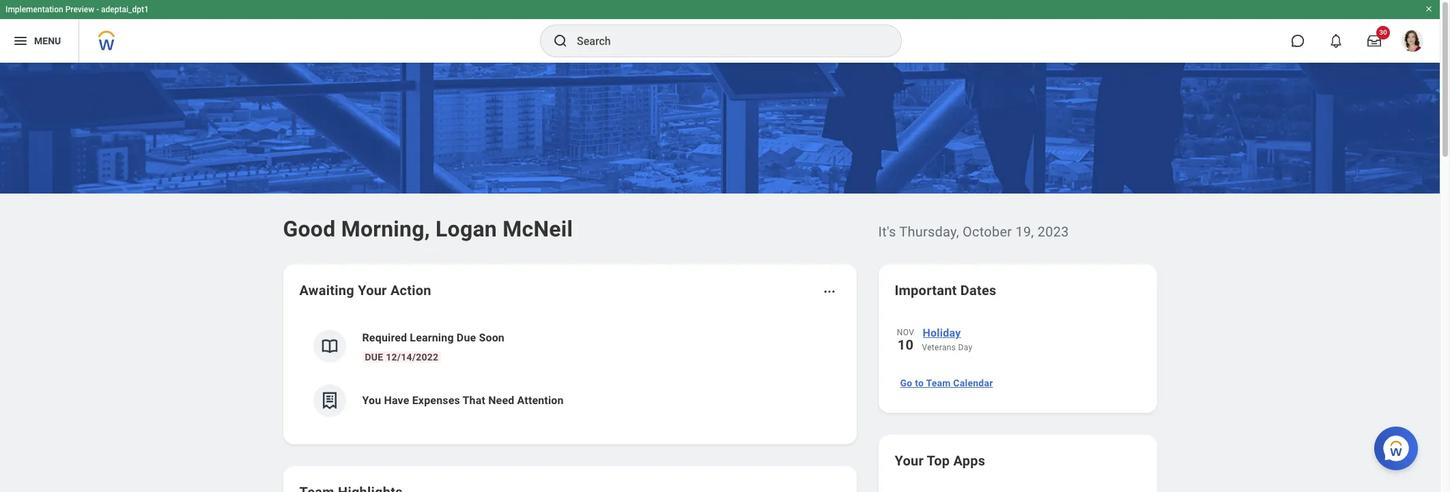 Task type: describe. For each thing, give the bounding box(es) containing it.
holiday
[[923, 327, 961, 340]]

12/14/2022
[[386, 352, 439, 363]]

soon
[[479, 332, 505, 345]]

morning,
[[341, 216, 430, 242]]

0 horizontal spatial due
[[365, 352, 383, 363]]

top
[[927, 453, 950, 470]]

19,
[[1016, 224, 1034, 240]]

good morning, logan mcneil main content
[[0, 63, 1440, 493]]

-
[[96, 5, 99, 14]]

implementation
[[5, 5, 63, 14]]

awaiting your action list
[[299, 320, 840, 429]]

required learning due soon
[[362, 332, 505, 345]]

logan
[[436, 216, 497, 242]]

required
[[362, 332, 407, 345]]

learning
[[410, 332, 454, 345]]

go
[[900, 378, 913, 389]]

due 12/14/2022
[[365, 352, 439, 363]]

inbox large image
[[1368, 34, 1381, 48]]

team
[[926, 378, 951, 389]]

holiday veterans day
[[922, 327, 973, 353]]

awaiting
[[299, 283, 354, 299]]

book open image
[[319, 337, 340, 357]]

action
[[390, 283, 431, 299]]

0 vertical spatial due
[[457, 332, 476, 345]]

to
[[915, 378, 924, 389]]

justify image
[[12, 33, 29, 49]]

day
[[958, 343, 973, 353]]

implementation preview -   adeptai_dpt1
[[5, 5, 149, 14]]

it's thursday, october 19, 2023
[[878, 224, 1069, 240]]

menu
[[34, 35, 61, 46]]

it's
[[878, 224, 896, 240]]

holiday button
[[922, 325, 1141, 343]]

0 vertical spatial your
[[358, 283, 387, 299]]

go to team calendar
[[900, 378, 993, 389]]

menu banner
[[0, 0, 1440, 63]]

dashboard expenses image
[[319, 391, 340, 412]]



Task type: locate. For each thing, give the bounding box(es) containing it.
adeptai_dpt1
[[101, 5, 149, 14]]

your left top
[[895, 453, 924, 470]]

apps
[[954, 453, 985, 470]]

1 vertical spatial your
[[895, 453, 924, 470]]

30 button
[[1360, 26, 1390, 56]]

october
[[963, 224, 1012, 240]]

attention
[[517, 395, 564, 408]]

veterans
[[922, 343, 956, 353]]

notifications large image
[[1329, 34, 1343, 48]]

you have expenses that need attention
[[362, 395, 564, 408]]

important dates
[[895, 283, 997, 299]]

awaiting your action
[[299, 283, 431, 299]]

related actions image
[[822, 285, 836, 299]]

mcneil
[[503, 216, 573, 242]]

need
[[488, 395, 514, 408]]

have
[[384, 395, 409, 408]]

10
[[898, 337, 914, 354]]

your left action
[[358, 283, 387, 299]]

important
[[895, 283, 957, 299]]

close environment banner image
[[1425, 5, 1433, 13]]

that
[[463, 395, 485, 408]]

your top apps
[[895, 453, 985, 470]]

due left soon
[[457, 332, 476, 345]]

0 horizontal spatial your
[[358, 283, 387, 299]]

go to team calendar button
[[895, 370, 999, 397]]

good morning, logan mcneil
[[283, 216, 573, 242]]

you
[[362, 395, 381, 408]]

thursday,
[[899, 224, 959, 240]]

search image
[[552, 33, 569, 49]]

2023
[[1038, 224, 1069, 240]]

dates
[[961, 283, 997, 299]]

30
[[1379, 29, 1387, 36]]

calendar
[[953, 378, 993, 389]]

profile logan mcneil image
[[1402, 30, 1424, 55]]

nov
[[897, 328, 914, 338]]

due
[[457, 332, 476, 345], [365, 352, 383, 363]]

menu button
[[0, 19, 79, 63]]

good
[[283, 216, 336, 242]]

due down required
[[365, 352, 383, 363]]

1 horizontal spatial due
[[457, 332, 476, 345]]

1 horizontal spatial your
[[895, 453, 924, 470]]

preview
[[65, 5, 94, 14]]

nov 10
[[897, 328, 914, 354]]

your
[[358, 283, 387, 299], [895, 453, 924, 470]]

1 vertical spatial due
[[365, 352, 383, 363]]

expenses
[[412, 395, 460, 408]]

you have expenses that need attention button
[[299, 374, 840, 429]]

Search Workday  search field
[[577, 26, 873, 56]]



Task type: vqa. For each thing, say whether or not it's contained in the screenshot.
inbox large Icon
yes



